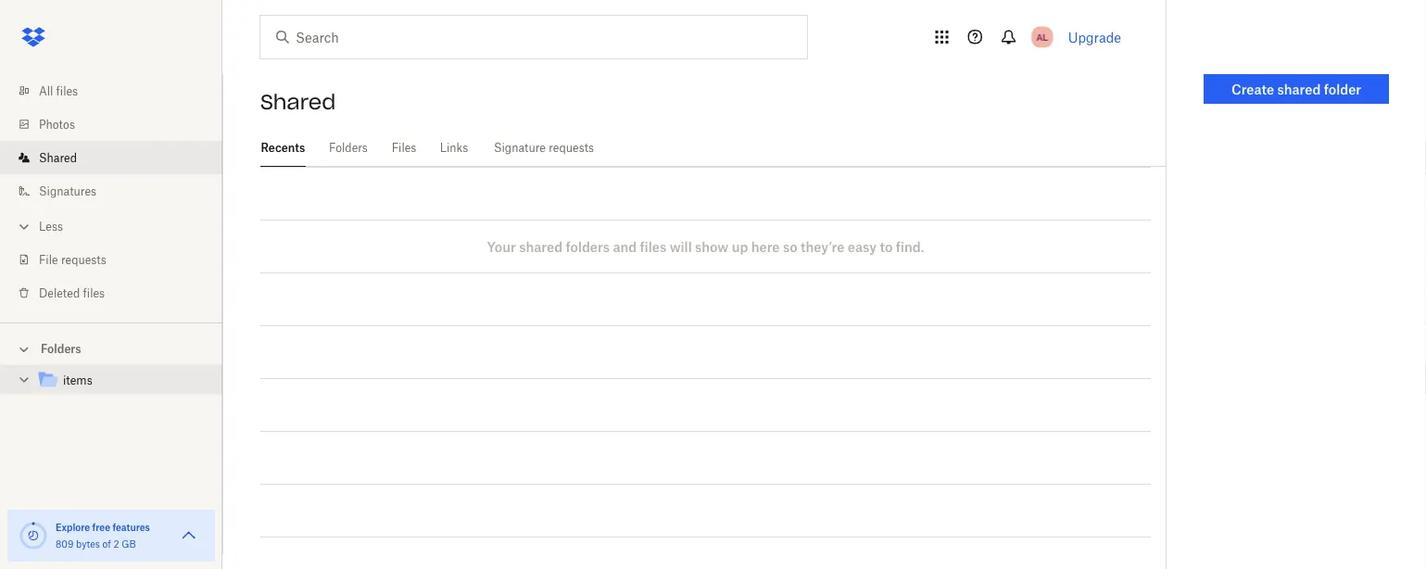 Task type: vqa. For each thing, say whether or not it's contained in the screenshot.
they'll
no



Task type: describe. For each thing, give the bounding box(es) containing it.
here
[[752, 239, 780, 254]]

1 vertical spatial files
[[640, 239, 667, 254]]

shared list item
[[0, 141, 222, 174]]

free
[[92, 521, 110, 533]]

all
[[39, 84, 53, 98]]

upgrade link
[[1069, 29, 1122, 45]]

deleted
[[39, 286, 80, 300]]

items link
[[37, 369, 208, 394]]

0 vertical spatial shared
[[261, 89, 336, 115]]

shared link
[[15, 141, 222, 174]]

of
[[102, 538, 111, 550]]

your
[[487, 239, 516, 254]]

to
[[880, 239, 893, 254]]

dropbox image
[[15, 19, 52, 56]]

list containing all files
[[0, 63, 222, 323]]

so
[[783, 239, 798, 254]]

upgrade
[[1069, 29, 1122, 45]]

your shared folders and files will show up here so they're easy to find.
[[487, 239, 925, 254]]

folders link
[[328, 130, 369, 164]]

requests for file requests
[[61, 253, 106, 267]]

create shared folder
[[1232, 81, 1362, 97]]

quota usage element
[[19, 521, 48, 551]]

find.
[[896, 239, 925, 254]]

links link
[[439, 130, 469, 164]]

signatures link
[[15, 174, 222, 208]]

will
[[670, 239, 692, 254]]

less image
[[15, 217, 33, 236]]

files for deleted files
[[83, 286, 105, 300]]

links
[[440, 141, 468, 155]]

files
[[392, 141, 417, 155]]

easy
[[848, 239, 877, 254]]

features
[[113, 521, 150, 533]]

explore
[[56, 521, 90, 533]]

folders inside tab list
[[329, 141, 368, 155]]

folder
[[1325, 81, 1362, 97]]

up
[[732, 239, 748, 254]]

shared for your
[[519, 239, 563, 254]]

requests for signature requests
[[549, 141, 594, 155]]

al
[[1037, 31, 1048, 43]]



Task type: locate. For each thing, give the bounding box(es) containing it.
folders up 'items'
[[41, 342, 81, 356]]

folders
[[329, 141, 368, 155], [41, 342, 81, 356]]

1 horizontal spatial shared
[[261, 89, 336, 115]]

0 horizontal spatial shared
[[519, 239, 563, 254]]

files
[[56, 84, 78, 98], [640, 239, 667, 254], [83, 286, 105, 300]]

0 vertical spatial files
[[56, 84, 78, 98]]

0 horizontal spatial shared
[[39, 151, 77, 165]]

2 horizontal spatial files
[[640, 239, 667, 254]]

shared left folder
[[1278, 81, 1321, 97]]

0 horizontal spatial folders
[[41, 342, 81, 356]]

gb
[[122, 538, 136, 550]]

1 vertical spatial folders
[[41, 342, 81, 356]]

shared down photos
[[39, 151, 77, 165]]

files left will
[[640, 239, 667, 254]]

shared inside button
[[1278, 81, 1321, 97]]

2
[[114, 538, 119, 550]]

al button
[[1028, 22, 1057, 52]]

shared right your
[[519, 239, 563, 254]]

file
[[39, 253, 58, 267]]

file requests
[[39, 253, 106, 267]]

shared
[[1278, 81, 1321, 97], [519, 239, 563, 254]]

signature requests
[[494, 141, 594, 155]]

list
[[0, 63, 222, 323]]

2 vertical spatial files
[[83, 286, 105, 300]]

requests right the file
[[61, 253, 106, 267]]

photos link
[[15, 108, 222, 141]]

1 vertical spatial shared
[[39, 151, 77, 165]]

shared inside list item
[[39, 151, 77, 165]]

1 vertical spatial shared
[[519, 239, 563, 254]]

shared for create
[[1278, 81, 1321, 97]]

files right all
[[56, 84, 78, 98]]

deleted files
[[39, 286, 105, 300]]

Search in folder "Dropbox" text field
[[296, 27, 769, 47]]

photos
[[39, 117, 75, 131]]

1 horizontal spatial folders
[[329, 141, 368, 155]]

signatures list item
[[0, 174, 222, 208]]

shared
[[261, 89, 336, 115], [39, 151, 77, 165]]

explore free features 809 bytes of 2 gb
[[56, 521, 150, 550]]

bytes
[[76, 538, 100, 550]]

tab list containing recents
[[261, 130, 1166, 167]]

1 vertical spatial requests
[[61, 253, 106, 267]]

folders inside 'folders' "button"
[[41, 342, 81, 356]]

files link
[[391, 130, 417, 164]]

and
[[613, 239, 637, 254]]

signature
[[494, 141, 546, 155]]

tab list
[[261, 130, 1166, 167]]

folders
[[566, 239, 610, 254]]

signature requests link
[[491, 130, 597, 164]]

requests right signature
[[549, 141, 594, 155]]

0 vertical spatial shared
[[1278, 81, 1321, 97]]

create
[[1232, 81, 1275, 97]]

they're
[[801, 239, 845, 254]]

deleted files link
[[15, 276, 222, 310]]

items
[[63, 374, 92, 388]]

1 horizontal spatial files
[[83, 286, 105, 300]]

shared up recents link
[[261, 89, 336, 115]]

file requests link
[[15, 243, 222, 276]]

files right deleted
[[83, 286, 105, 300]]

files for all files
[[56, 84, 78, 98]]

requests inside tab list
[[549, 141, 594, 155]]

show
[[695, 239, 729, 254]]

folders button
[[0, 335, 222, 362]]

requests
[[549, 141, 594, 155], [61, 253, 106, 267]]

809
[[56, 538, 74, 550]]

0 horizontal spatial files
[[56, 84, 78, 98]]

signatures
[[39, 184, 96, 198]]

create shared folder button
[[1204, 74, 1390, 104]]

all files
[[39, 84, 78, 98]]

recents
[[261, 141, 305, 155]]

less
[[39, 219, 63, 233]]

recents link
[[261, 130, 306, 164]]

1 horizontal spatial requests
[[549, 141, 594, 155]]

1 horizontal spatial shared
[[1278, 81, 1321, 97]]

0 vertical spatial requests
[[549, 141, 594, 155]]

folders left files at the left top of page
[[329, 141, 368, 155]]

0 horizontal spatial requests
[[61, 253, 106, 267]]

all files link
[[15, 74, 222, 108]]

0 vertical spatial folders
[[329, 141, 368, 155]]



